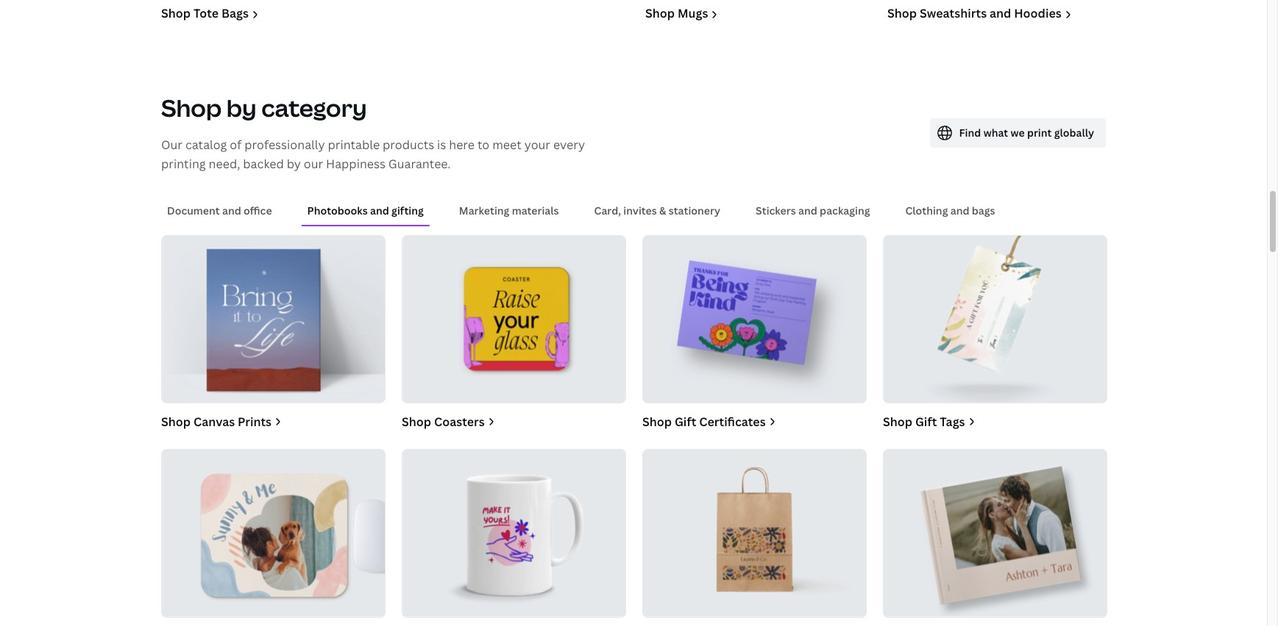 Task type: locate. For each thing, give the bounding box(es) containing it.
document and office button
[[161, 197, 278, 225]]

shop gift certificates link
[[642, 236, 867, 432]]

document
[[167, 204, 220, 218]]

gift left "tags"
[[915, 415, 937, 431]]

shop gift certificates
[[642, 415, 766, 431]]

and left gifting
[[370, 204, 389, 218]]

prints
[[238, 415, 272, 431]]

professionally
[[244, 137, 325, 153]]

of
[[230, 137, 242, 153]]

by left the our
[[287, 156, 301, 172]]

need,
[[209, 156, 240, 172]]

clothing
[[905, 204, 948, 218]]

catalog
[[185, 137, 227, 153]]

by up of on the left top of page
[[226, 92, 257, 124]]

meet
[[492, 137, 522, 153]]

shop mousepads image
[[162, 451, 385, 618]]

guarantee.
[[388, 156, 451, 172]]

packaging
[[820, 204, 870, 218]]

bags
[[972, 204, 995, 218]]

and left office
[[222, 204, 241, 218]]

print
[[1027, 126, 1052, 140]]

shop mugs link
[[645, 0, 864, 22]]

sweatshirts
[[920, 5, 987, 21]]

1 vertical spatial by
[[287, 156, 301, 172]]

2 gift from the left
[[915, 415, 937, 431]]

gift inside shop gift tags link
[[915, 415, 937, 431]]

printable
[[328, 137, 380, 153]]

photobooks and gifting
[[307, 204, 424, 218]]

clothing and bags
[[905, 204, 995, 218]]

gift left certificates
[[675, 415, 696, 431]]

and for document and office
[[222, 204, 241, 218]]

0 horizontal spatial by
[[226, 92, 257, 124]]

office
[[244, 204, 272, 218]]

here
[[449, 137, 475, 153]]

shop canvas prints
[[161, 415, 272, 431]]

stickers and packaging
[[756, 204, 870, 218]]

find what we print globally link
[[930, 119, 1106, 148]]

gift inside shop gift certificates link
[[675, 415, 696, 431]]

by
[[226, 92, 257, 124], [287, 156, 301, 172]]

1 horizontal spatial gift
[[915, 415, 937, 431]]

marketing materials
[[459, 204, 559, 218]]

clothing and bags button
[[899, 197, 1001, 225]]

1 horizontal spatial by
[[287, 156, 301, 172]]

shop canvas prints image
[[162, 236, 385, 403]]

your
[[524, 137, 550, 153]]

shop sweatshirts and hoodies
[[887, 5, 1062, 21]]

shop gift tags link
[[883, 236, 1107, 432]]

document and office
[[167, 204, 272, 218]]

0 horizontal spatial gift
[[675, 415, 696, 431]]

products
[[383, 137, 434, 153]]

shop coasters
[[402, 415, 485, 431]]

card, invites & stationery button
[[588, 197, 726, 225]]

find
[[959, 126, 981, 140]]

and left bags
[[950, 204, 969, 218]]

by inside our catalog of professionally printable products is here to meet your every printing need, backed by our happiness guarantee.
[[287, 156, 301, 172]]

category
[[261, 92, 367, 124]]

shop for shop sweatshirts and hoodies
[[887, 5, 917, 21]]

card,
[[594, 204, 621, 218]]

find what we print globally
[[959, 126, 1094, 140]]

globally
[[1054, 126, 1094, 140]]

shop coasters link
[[402, 236, 626, 432]]

photobooks and gifting button
[[301, 197, 430, 225]]

to
[[477, 137, 489, 153]]

shop
[[161, 5, 191, 21], [645, 5, 675, 21], [887, 5, 917, 21], [161, 92, 222, 124], [161, 415, 191, 431], [402, 415, 431, 431], [642, 415, 672, 431], [883, 415, 912, 431]]

our
[[304, 156, 323, 172]]

and right stickers
[[798, 204, 817, 218]]

shop for shop gift tags
[[883, 415, 912, 431]]

backed
[[243, 156, 284, 172]]

marketing materials button
[[453, 197, 565, 225]]

gift
[[675, 415, 696, 431], [915, 415, 937, 431]]

shop photobooks image
[[884, 451, 1107, 618]]

and
[[990, 5, 1011, 21], [222, 204, 241, 218], [370, 204, 389, 218], [798, 204, 817, 218], [950, 204, 969, 218]]

shop for shop by category
[[161, 92, 222, 124]]

gift for certificates
[[675, 415, 696, 431]]

hoodies
[[1014, 5, 1062, 21]]

1 gift from the left
[[675, 415, 696, 431]]

mugs
[[678, 5, 708, 21]]



Task type: vqa. For each thing, say whether or not it's contained in the screenshot.
by
yes



Task type: describe. For each thing, give the bounding box(es) containing it.
shop paper bags image
[[643, 451, 866, 618]]

bags
[[221, 5, 249, 21]]

shop for shop mugs
[[645, 5, 675, 21]]

stationery
[[669, 204, 720, 218]]

shop mugs
[[645, 5, 708, 21]]

shop mugs image
[[402, 451, 625, 618]]

stickers
[[756, 204, 796, 218]]

shop for shop coasters
[[402, 415, 431, 431]]

our
[[161, 137, 182, 153]]

and left 'hoodies'
[[990, 5, 1011, 21]]

&
[[659, 204, 666, 218]]

and for stickers and packaging
[[798, 204, 817, 218]]

materials
[[512, 204, 559, 218]]

and for photobooks and gifting
[[370, 204, 389, 218]]

shop coasters image
[[402, 236, 625, 403]]

gift for tags
[[915, 415, 937, 431]]

card, invites & stationery
[[594, 204, 720, 218]]

shop gift tags image
[[884, 236, 1107, 403]]

shop by category
[[161, 92, 367, 124]]

shop tote bags link
[[161, 0, 622, 22]]

shop sweatshirts and hoodies link
[[887, 0, 1106, 22]]

we
[[1011, 126, 1025, 140]]

coasters
[[434, 415, 485, 431]]

printing
[[161, 156, 206, 172]]

shop for shop canvas prints
[[161, 415, 191, 431]]

shop for shop gift certificates
[[642, 415, 672, 431]]

marketing
[[459, 204, 509, 218]]

canvas
[[193, 415, 235, 431]]

shop for shop tote bags
[[161, 5, 191, 21]]

tags
[[940, 415, 965, 431]]

shop tote bags
[[161, 5, 249, 21]]

shop canvas prints link
[[161, 236, 386, 432]]

every
[[553, 137, 585, 153]]

photobooks
[[307, 204, 368, 218]]

happiness
[[326, 156, 386, 172]]

tote
[[193, 5, 219, 21]]

shop gift certificates image
[[643, 236, 866, 403]]

0 vertical spatial by
[[226, 92, 257, 124]]

shop gift tags
[[883, 415, 965, 431]]

and for clothing and bags
[[950, 204, 969, 218]]

certificates
[[699, 415, 766, 431]]

what
[[983, 126, 1008, 140]]

invites
[[623, 204, 657, 218]]

stickers and packaging button
[[750, 197, 876, 225]]

is
[[437, 137, 446, 153]]

our catalog of professionally printable products is here to meet your every printing need, backed by our happiness guarantee.
[[161, 137, 585, 172]]

gifting
[[391, 204, 424, 218]]



